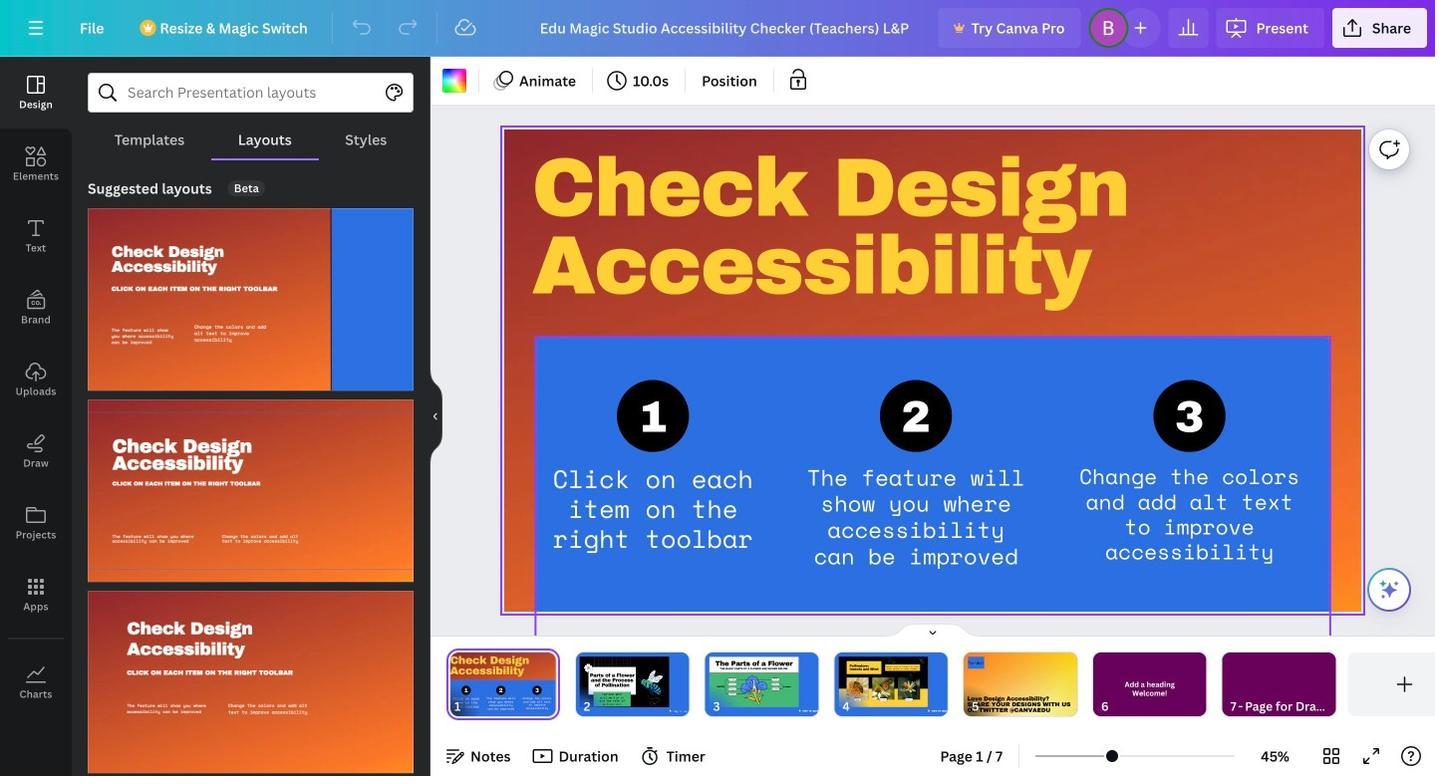 Task type: vqa. For each thing, say whether or not it's contained in the screenshot.
Main menu bar
yes



Task type: describe. For each thing, give the bounding box(es) containing it.
hide pages image
[[885, 623, 981, 639]]

no colour image
[[443, 69, 467, 93]]

Search Presentation layouts search field
[[128, 74, 374, 112]]



Task type: locate. For each thing, give the bounding box(es) containing it.
side panel tab list
[[0, 57, 72, 719]]

canva assistant image
[[1378, 578, 1402, 602]]

Page title text field
[[469, 697, 477, 717]]

page 1 image
[[447, 653, 560, 717]]

Zoom button
[[1243, 741, 1308, 773]]

main menu bar
[[0, 0, 1436, 57]]

Design title text field
[[524, 8, 931, 48]]

hide image
[[430, 369, 443, 465]]



